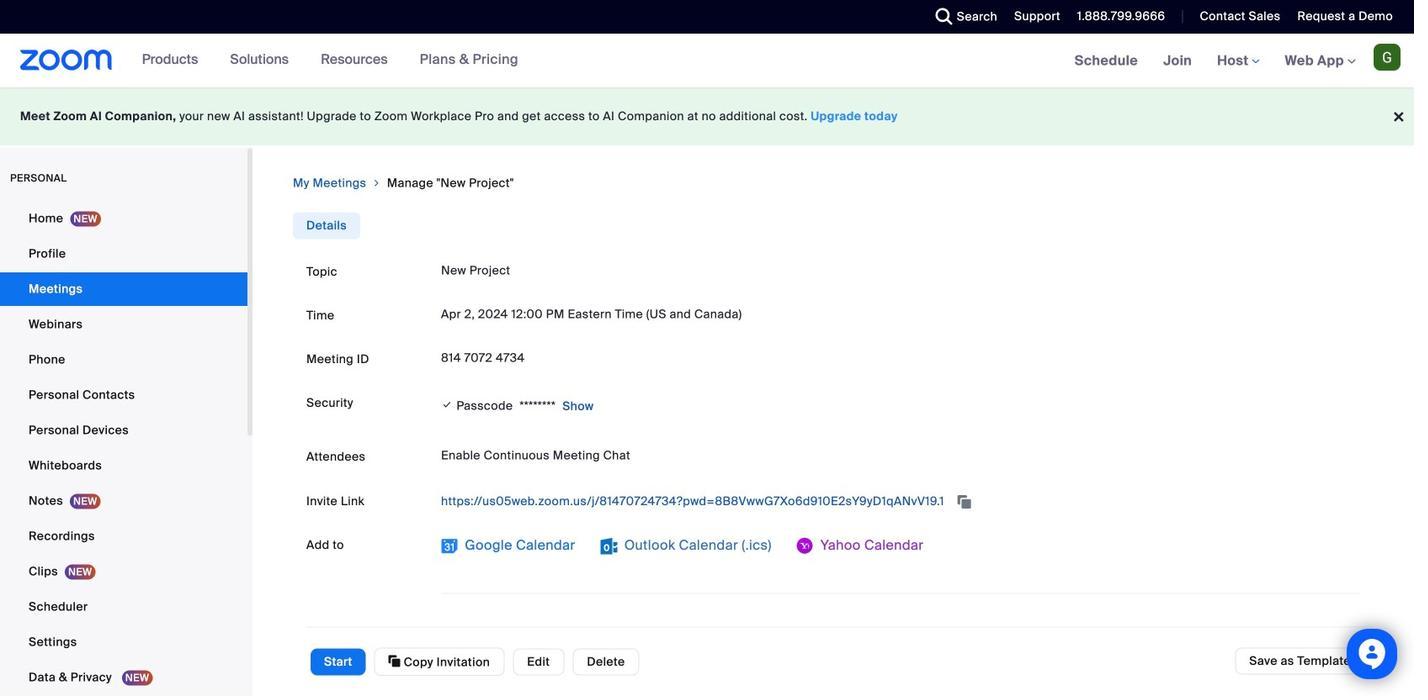Task type: describe. For each thing, give the bounding box(es) containing it.
product information navigation
[[129, 34, 531, 88]]

copy image
[[388, 654, 401, 670]]

personal menu menu
[[0, 202, 247, 697]]

manage my meeting tab control tab list
[[293, 213, 360, 239]]

zoom logo image
[[20, 50, 112, 71]]

add to google calendar image
[[441, 538, 458, 555]]



Task type: vqa. For each thing, say whether or not it's contained in the screenshot.
A to the top
no



Task type: locate. For each thing, give the bounding box(es) containing it.
application
[[441, 489, 1360, 516]]

profile picture image
[[1374, 44, 1401, 71]]

footer
[[0, 88, 1414, 146]]

add to yahoo calendar image
[[797, 538, 814, 555]]

checked image
[[441, 397, 453, 414]]

right image
[[371, 175, 382, 192]]

meetings navigation
[[1062, 34, 1414, 89]]

add to outlook calendar (.ics) image
[[601, 538, 617, 555]]

manage new project navigation
[[293, 175, 1374, 192]]

banner
[[0, 34, 1414, 89]]

tab
[[293, 213, 360, 239]]



